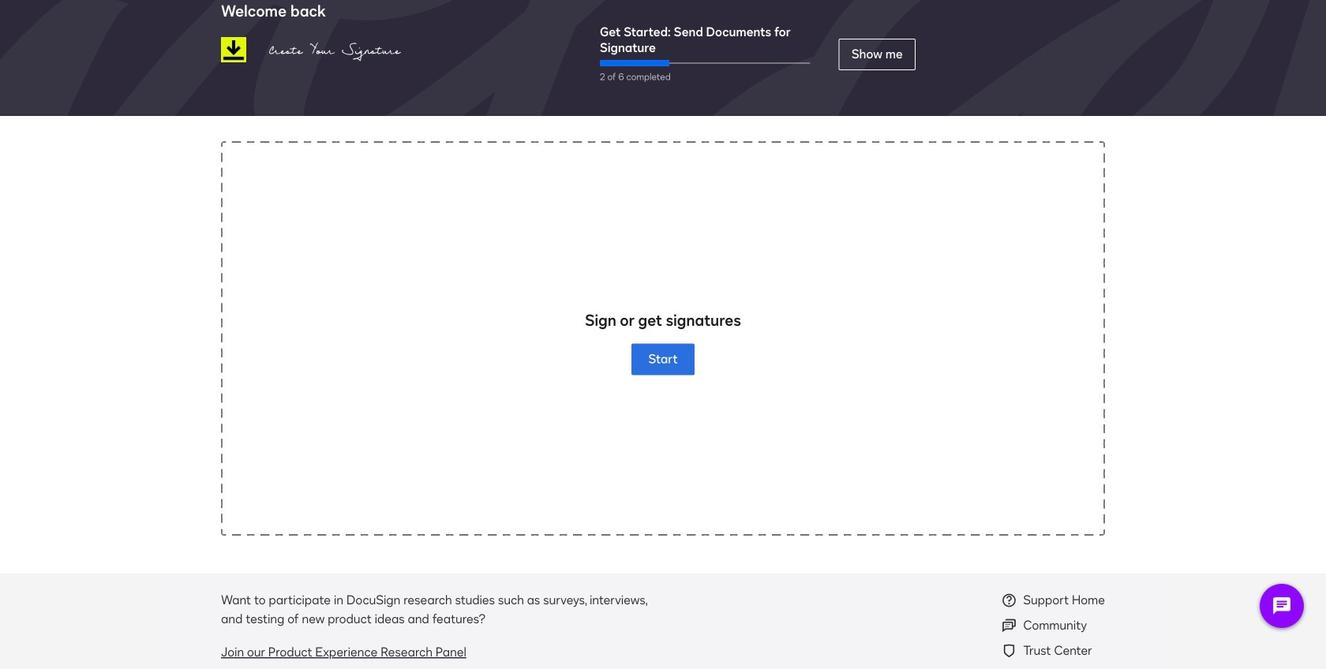 Task type: vqa. For each thing, say whether or not it's contained in the screenshot.
draft IMAGE
no



Task type: describe. For each thing, give the bounding box(es) containing it.
docusignlogo image
[[221, 37, 246, 62]]



